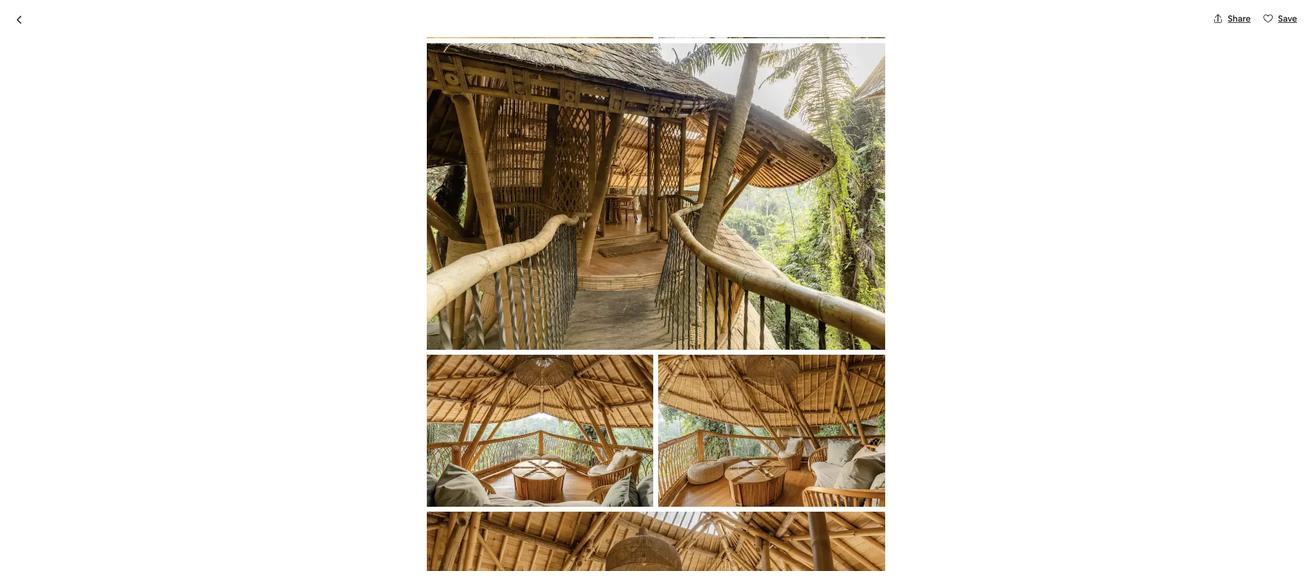 Task type: describe. For each thing, give the bounding box(es) containing it.
by wayan
[[426, 440, 488, 457]]

1/12/2024 button
[[787, 488, 987, 522]]

aura house 2bds eco bamboo house, pool, river view superhost · abiansemal, bali, indonesia
[[310, 63, 715, 103]]

architecture
[[408, 526, 459, 537]]

0 horizontal spatial bamboo
[[373, 526, 406, 537]]

eco
[[441, 63, 469, 84]]

aura
[[310, 63, 346, 84]]

Start your search search field
[[563, 10, 749, 40]]

· inside entire villa hosted by wayan 2 beds · 2 baths
[[449, 461, 451, 474]]

share
[[1228, 13, 1251, 24]]

villa
[[350, 440, 375, 457]]

aura house 2bds eco bamboo house, pool, river view image 4 image
[[834, 118, 1003, 269]]

night
[[822, 460, 846, 473]]

hosted
[[378, 440, 423, 457]]

2 2 from the left
[[453, 461, 459, 474]]

share button
[[1208, 8, 1256, 29]]

$499 night
[[787, 456, 846, 474]]

abiansemal,
[[470, 90, 520, 101]]

superhost
[[416, 90, 457, 101]]

house,
[[539, 63, 592, 84]]

aura house 2bds eco bamboo house, pool, river view image 1 image
[[310, 118, 656, 421]]

dialog containing share
[[0, 0, 1312, 572]]

house
[[349, 63, 397, 84]]

design
[[478, 526, 505, 537]]

bamboo inside aura house 2bds eco bamboo house, pool, river view superhost · abiansemal, bali, indonesia
[[472, 63, 536, 84]]

save
[[1278, 13, 1298, 24]]



Task type: vqa. For each thing, say whether or not it's contained in the screenshot.
'4.86 Out Of 5 Average Rating' image
no



Task type: locate. For each thing, give the bounding box(es) containing it.
listing image 10 image
[[427, 512, 886, 572], [427, 512, 886, 572]]

wayan is a superhost. learn more about wayan. image
[[679, 441, 714, 475], [679, 441, 714, 475]]

listing image 6 image
[[659, 0, 886, 38], [659, 0, 886, 38]]

· right the beds
[[449, 461, 451, 474]]

ibuku
[[349, 526, 371, 537]]

beds
[[424, 461, 447, 474]]

0 vertical spatial bamboo
[[472, 63, 536, 84]]

1 2 from the left
[[416, 461, 422, 474]]

aura house 2bds eco bamboo house, pool, river view image 2 image
[[661, 118, 829, 269]]

abiansemal, bali, indonesia button
[[470, 88, 579, 103]]

bamboo
[[472, 63, 536, 84], [373, 526, 406, 537]]

2 left the beds
[[416, 461, 422, 474]]

1 horizontal spatial ·
[[462, 90, 465, 103]]

· down eco
[[462, 90, 465, 103]]

0 horizontal spatial ·
[[449, 461, 451, 474]]

2bds
[[401, 63, 438, 84]]

save button
[[1259, 8, 1302, 29]]

$499
[[787, 456, 820, 474]]

listing image 9 image
[[659, 355, 886, 507], [659, 355, 886, 507]]

1 vertical spatial ·
[[449, 461, 451, 474]]

· inside aura house 2bds eco bamboo house, pool, river view superhost · abiansemal, bali, indonesia
[[462, 90, 465, 103]]

bamboo up the abiansemal,
[[472, 63, 536, 84]]

1 vertical spatial bamboo
[[373, 526, 406, 537]]

bamboo right ibuku
[[373, 526, 406, 537]]

pool,
[[595, 63, 632, 84]]

view
[[677, 63, 715, 84]]

1 horizontal spatial bamboo
[[472, 63, 536, 84]]

2 left the baths
[[453, 461, 459, 474]]

listing image 5 image
[[427, 0, 654, 38], [427, 0, 654, 38]]

dialog
[[0, 0, 1312, 572]]

aura house 2bds eco bamboo house, pool, river view image 5 image
[[834, 274, 1003, 421]]

1 horizontal spatial 2
[[453, 461, 459, 474]]

ibuku bamboo architecture and design
[[349, 526, 505, 537]]

listing image 7 image
[[427, 43, 886, 350], [427, 43, 886, 350]]

indonesia
[[540, 90, 579, 101]]

1/12/2024
[[795, 504, 834, 515]]

·
[[462, 90, 465, 103], [449, 461, 451, 474]]

entire villa hosted by wayan 2 beds · 2 baths
[[310, 440, 488, 474]]

0 vertical spatial ·
[[462, 90, 465, 103]]

aura house 2bds eco bamboo house, pool, river view image 3 image
[[661, 274, 829, 421]]

and
[[461, 526, 476, 537]]

0 horizontal spatial 2
[[416, 461, 422, 474]]

river
[[636, 63, 673, 84]]

bali,
[[521, 90, 538, 101]]

entire
[[310, 440, 347, 457]]

listing image 8 image
[[427, 355, 654, 507], [427, 355, 654, 507]]

baths
[[461, 461, 487, 474]]

2
[[416, 461, 422, 474], [453, 461, 459, 474]]



